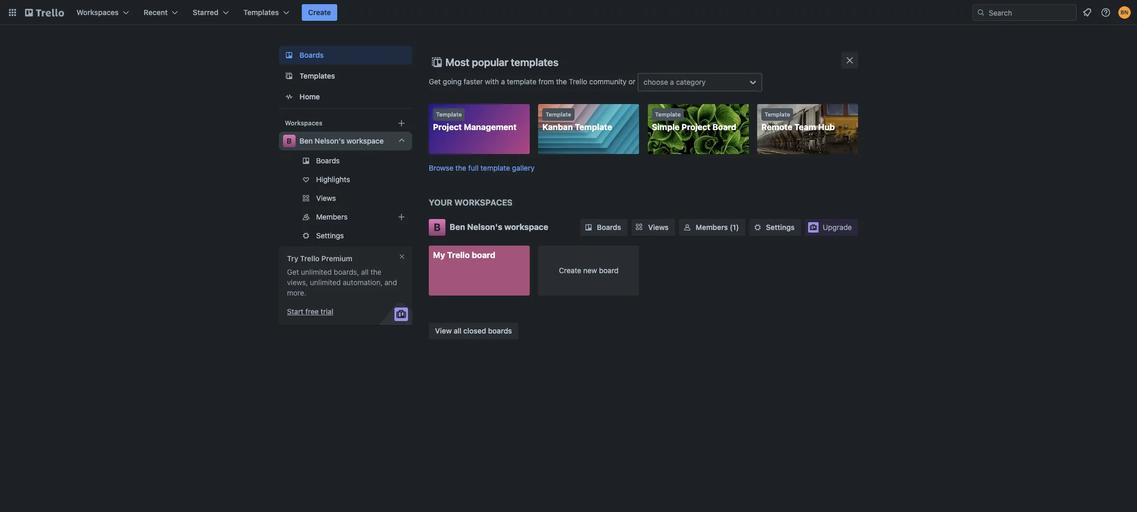 Task type: locate. For each thing, give the bounding box(es) containing it.
team
[[795, 122, 816, 132]]

boards for highlights
[[316, 156, 340, 165]]

0 horizontal spatial b
[[287, 136, 292, 145]]

1 horizontal spatial the
[[456, 163, 466, 172]]

board inside my trello board link
[[472, 250, 496, 259]]

boards link up "templates" link
[[279, 46, 412, 65]]

0 horizontal spatial views
[[316, 194, 336, 202]]

board image
[[283, 49, 296, 61]]

trello right try
[[300, 254, 320, 263]]

0 notifications image
[[1081, 6, 1094, 19]]

a
[[501, 77, 505, 86], [670, 78, 674, 86]]

0 horizontal spatial the
[[371, 268, 382, 276]]

1 vertical spatial boards
[[316, 156, 340, 165]]

all inside button
[[454, 326, 462, 335]]

0 vertical spatial views link
[[279, 190, 412, 207]]

1 vertical spatial ben nelson's workspace
[[450, 222, 548, 231]]

0 vertical spatial board
[[472, 250, 496, 259]]

1 horizontal spatial ben
[[450, 222, 465, 231]]

1 vertical spatial members
[[696, 223, 728, 231]]

trello left community
[[569, 77, 587, 86]]

browse
[[429, 163, 454, 172]]

sm image
[[583, 222, 594, 232], [682, 222, 693, 232]]

simple
[[652, 122, 680, 132]]

templates inside popup button
[[243, 8, 279, 17]]

view
[[435, 326, 452, 335]]

b down your
[[434, 221, 441, 233]]

1 horizontal spatial board
[[599, 266, 619, 275]]

1 vertical spatial all
[[454, 326, 462, 335]]

1 horizontal spatial members
[[696, 223, 728, 231]]

boards up new
[[597, 223, 621, 231]]

template down "templates"
[[507, 77, 537, 86]]

0 horizontal spatial board
[[472, 250, 496, 259]]

0 vertical spatial templates
[[243, 8, 279, 17]]

0 horizontal spatial project
[[433, 122, 462, 132]]

views
[[316, 194, 336, 202], [648, 223, 669, 231]]

trello for my trello board
[[447, 250, 470, 259]]

upgrade
[[823, 223, 852, 231]]

0 vertical spatial unlimited
[[301, 268, 332, 276]]

workspace up highlights link
[[347, 136, 384, 145]]

template
[[436, 111, 462, 118], [546, 111, 571, 118], [655, 111, 681, 118], [765, 111, 790, 118], [575, 122, 612, 132]]

1 vertical spatial unlimited
[[310, 278, 341, 287]]

a right choose
[[670, 78, 674, 86]]

more.
[[287, 288, 307, 297]]

project up browse
[[433, 122, 462, 132]]

settings right sm icon
[[766, 223, 795, 231]]

create
[[308, 8, 331, 17], [559, 266, 581, 275]]

template up simple
[[655, 111, 681, 118]]

workspaces
[[77, 8, 119, 17], [285, 119, 323, 127]]

0 horizontal spatial members
[[316, 212, 348, 221]]

0 horizontal spatial ben
[[300, 136, 313, 145]]

template remote team hub
[[762, 111, 835, 132]]

template for project
[[436, 111, 462, 118]]

your workspaces
[[429, 198, 513, 207]]

template inside template project management
[[436, 111, 462, 118]]

settings link right (1)
[[749, 219, 801, 236]]

1 horizontal spatial trello
[[447, 250, 470, 259]]

1 horizontal spatial all
[[454, 326, 462, 335]]

open information menu image
[[1101, 7, 1111, 18]]

automation,
[[343, 278, 383, 287]]

settings link
[[749, 219, 801, 236], [279, 227, 412, 244]]

members
[[316, 212, 348, 221], [696, 223, 728, 231]]

your
[[429, 198, 452, 207]]

1 vertical spatial create
[[559, 266, 581, 275]]

0 horizontal spatial create
[[308, 8, 331, 17]]

1 vertical spatial workspace
[[504, 222, 548, 231]]

0 horizontal spatial all
[[361, 268, 369, 276]]

0 horizontal spatial views link
[[279, 190, 412, 207]]

get up views,
[[287, 268, 299, 276]]

Search field
[[985, 5, 1076, 20]]

get
[[429, 77, 441, 86], [287, 268, 299, 276]]

0 vertical spatial ben nelson's workspace
[[300, 136, 384, 145]]

1 horizontal spatial views link
[[632, 219, 675, 236]]

1 horizontal spatial sm image
[[682, 222, 693, 232]]

template for kanban
[[546, 111, 571, 118]]

0 horizontal spatial get
[[287, 268, 299, 276]]

back to home image
[[25, 4, 64, 21]]

choose a category
[[644, 78, 706, 86]]

b down home image
[[287, 136, 292, 145]]

try trello premium get unlimited boards, all the views, unlimited automation, and more.
[[287, 254, 397, 297]]

my trello board
[[433, 250, 496, 259]]

template board image
[[283, 70, 296, 82]]

boards right the board icon in the top left of the page
[[300, 50, 324, 59]]

2 vertical spatial boards link
[[580, 219, 627, 236]]

1 vertical spatial nelson's
[[467, 222, 502, 231]]

full
[[468, 163, 479, 172]]

members (1)
[[696, 223, 739, 231]]

settings up premium
[[316, 231, 344, 240]]

template inside template simple project board
[[655, 111, 681, 118]]

all right view
[[454, 326, 462, 335]]

recent
[[144, 8, 168, 17]]

sm image left members (1)
[[682, 222, 693, 232]]

1 vertical spatial templates
[[300, 71, 335, 80]]

1 vertical spatial ben
[[450, 222, 465, 231]]

0 horizontal spatial settings link
[[279, 227, 412, 244]]

templates right starred popup button at the left
[[243, 8, 279, 17]]

going
[[443, 77, 462, 86]]

1 vertical spatial board
[[599, 266, 619, 275]]

all up automation,
[[361, 268, 369, 276]]

template down going on the left
[[436, 111, 462, 118]]

starred
[[193, 8, 218, 17]]

my trello board link
[[429, 245, 530, 295]]

sm image
[[753, 222, 763, 232]]

all
[[361, 268, 369, 276], [454, 326, 462, 335]]

the left the full
[[456, 163, 466, 172]]

1 vertical spatial get
[[287, 268, 299, 276]]

2 horizontal spatial the
[[556, 77, 567, 86]]

and
[[385, 278, 397, 287]]

1 vertical spatial views link
[[632, 219, 675, 236]]

template kanban template
[[543, 111, 612, 132]]

0 vertical spatial get
[[429, 77, 441, 86]]

boards link up new
[[580, 219, 627, 236]]

2 vertical spatial boards
[[597, 223, 621, 231]]

trello inside try trello premium get unlimited boards, all the views, unlimited automation, and more.
[[300, 254, 320, 263]]

boards,
[[334, 268, 359, 276]]

0 horizontal spatial templates
[[243, 8, 279, 17]]

ben nelson's workspace down workspaces
[[450, 222, 548, 231]]

nelson's
[[315, 136, 345, 145], [467, 222, 502, 231]]

ben
[[300, 136, 313, 145], [450, 222, 465, 231]]

trello
[[569, 77, 587, 86], [447, 250, 470, 259], [300, 254, 320, 263]]

try
[[287, 254, 299, 263]]

0 horizontal spatial trello
[[300, 254, 320, 263]]

start free trial
[[287, 307, 334, 316]]

the up automation,
[[371, 268, 382, 276]]

ben nelson's workspace up highlights link
[[300, 136, 384, 145]]

free
[[306, 307, 319, 316]]

1 horizontal spatial views
[[648, 223, 669, 231]]

recent button
[[137, 4, 184, 21]]

templates up home
[[300, 71, 335, 80]]

trello right "my"
[[447, 250, 470, 259]]

the right from at the top left
[[556, 77, 567, 86]]

0 vertical spatial views
[[316, 194, 336, 202]]

0 horizontal spatial a
[[501, 77, 505, 86]]

the inside try trello premium get unlimited boards, all the views, unlimited automation, and more.
[[371, 268, 382, 276]]

1 horizontal spatial workspaces
[[285, 119, 323, 127]]

views link
[[279, 190, 412, 207], [632, 219, 675, 236]]

boards link for highlights
[[279, 153, 412, 169]]

workspace
[[347, 136, 384, 145], [504, 222, 548, 231]]

1 vertical spatial boards link
[[279, 153, 412, 169]]

unlimited
[[301, 268, 332, 276], [310, 278, 341, 287]]

gallery
[[512, 163, 535, 172]]

0 vertical spatial workspaces
[[77, 8, 119, 17]]

template simple project board
[[652, 111, 737, 132]]

home link
[[279, 87, 412, 106]]

create inside button
[[308, 8, 331, 17]]

0 vertical spatial workspace
[[347, 136, 384, 145]]

nelson's up "highlights"
[[315, 136, 345, 145]]

0 vertical spatial all
[[361, 268, 369, 276]]

browse the full template gallery
[[429, 163, 535, 172]]

2 horizontal spatial trello
[[569, 77, 587, 86]]

1 horizontal spatial create
[[559, 266, 581, 275]]

sm image up create new board
[[583, 222, 594, 232]]

unlimited up views,
[[301, 268, 332, 276]]

the
[[556, 77, 567, 86], [456, 163, 466, 172], [371, 268, 382, 276]]

get left going on the left
[[429, 77, 441, 86]]

project left board at the top right
[[682, 122, 711, 132]]

0 vertical spatial the
[[556, 77, 567, 86]]

members left (1)
[[696, 223, 728, 231]]

board right "my"
[[472, 250, 496, 259]]

members down "highlights"
[[316, 212, 348, 221]]

a right with
[[501, 77, 505, 86]]

project
[[433, 122, 462, 132], [682, 122, 711, 132]]

1 vertical spatial the
[[456, 163, 466, 172]]

2 vertical spatial the
[[371, 268, 382, 276]]

ben nelson (bennelson96) image
[[1119, 6, 1131, 19]]

trello for try trello premium get unlimited boards, all the views, unlimited automation, and more.
[[300, 254, 320, 263]]

views,
[[287, 278, 308, 287]]

1 vertical spatial b
[[434, 221, 441, 233]]

from
[[539, 77, 554, 86]]

template inside template remote team hub
[[765, 111, 790, 118]]

search image
[[977, 8, 985, 17]]

ben down your workspaces
[[450, 222, 465, 231]]

1 horizontal spatial project
[[682, 122, 711, 132]]

workspace down workspaces
[[504, 222, 548, 231]]

the for get going faster with a template from the trello community or
[[556, 77, 567, 86]]

1 sm image from the left
[[583, 222, 594, 232]]

1 horizontal spatial ben nelson's workspace
[[450, 222, 548, 231]]

template
[[507, 77, 537, 86], [481, 163, 510, 172]]

members for members (1)
[[696, 223, 728, 231]]

1 vertical spatial views
[[648, 223, 669, 231]]

unlimited down "boards,"
[[310, 278, 341, 287]]

members for members
[[316, 212, 348, 221]]

1 project from the left
[[433, 122, 462, 132]]

add image
[[396, 211, 408, 223]]

boards link up highlights link
[[279, 153, 412, 169]]

workspaces
[[454, 198, 513, 207]]

boards link
[[279, 46, 412, 65], [279, 153, 412, 169], [580, 219, 627, 236]]

project inside template simple project board
[[682, 122, 711, 132]]

template up "kanban"
[[546, 111, 571, 118]]

0 horizontal spatial nelson's
[[315, 136, 345, 145]]

board right new
[[599, 266, 619, 275]]

board
[[472, 250, 496, 259], [599, 266, 619, 275]]

settings link down members link
[[279, 227, 412, 244]]

0 vertical spatial create
[[308, 8, 331, 17]]

templates
[[243, 8, 279, 17], [300, 71, 335, 80]]

kanban
[[543, 122, 573, 132]]

template up remote
[[765, 111, 790, 118]]

ben down home
[[300, 136, 313, 145]]

2 project from the left
[[682, 122, 711, 132]]

boards
[[300, 50, 324, 59], [316, 156, 340, 165], [597, 223, 621, 231]]

nelson's down workspaces
[[467, 222, 502, 231]]

0 horizontal spatial workspaces
[[77, 8, 119, 17]]

remote
[[762, 122, 793, 132]]

0 horizontal spatial ben nelson's workspace
[[300, 136, 384, 145]]

boards up "highlights"
[[316, 156, 340, 165]]

create for create new board
[[559, 266, 581, 275]]

1 vertical spatial workspaces
[[285, 119, 323, 127]]

template right the full
[[481, 163, 510, 172]]

boards
[[488, 326, 512, 335]]

0 vertical spatial members
[[316, 212, 348, 221]]

settings
[[766, 223, 795, 231], [316, 231, 344, 240]]

b
[[287, 136, 292, 145], [434, 221, 441, 233]]

all inside try trello premium get unlimited boards, all the views, unlimited automation, and more.
[[361, 268, 369, 276]]

view all closed boards
[[435, 326, 512, 335]]

0 horizontal spatial sm image
[[583, 222, 594, 232]]

ben nelson's workspace
[[300, 136, 384, 145], [450, 222, 548, 231]]



Task type: vqa. For each thing, say whether or not it's contained in the screenshot.
the of inside the Color of Cars "link"
no



Task type: describe. For each thing, give the bounding box(es) containing it.
0 vertical spatial template
[[507, 77, 537, 86]]

template right "kanban"
[[575, 122, 612, 132]]

view all closed boards button
[[429, 323, 518, 339]]

popular
[[472, 56, 508, 68]]

0 vertical spatial ben
[[300, 136, 313, 145]]

templates button
[[237, 4, 296, 21]]

templates link
[[279, 67, 412, 85]]

1 horizontal spatial settings
[[766, 223, 795, 231]]

the for try trello premium get unlimited boards, all the views, unlimited automation, and more.
[[371, 268, 382, 276]]

views for views link to the left
[[316, 194, 336, 202]]

1 horizontal spatial settings link
[[749, 219, 801, 236]]

0 horizontal spatial workspace
[[347, 136, 384, 145]]

create new board
[[559, 266, 619, 275]]

template project management
[[433, 111, 517, 132]]

0 vertical spatial nelson's
[[315, 136, 345, 145]]

starred button
[[186, 4, 235, 21]]

choose
[[644, 78, 668, 86]]

home
[[300, 92, 320, 101]]

with
[[485, 77, 499, 86]]

templates
[[511, 56, 559, 68]]

0 vertical spatial b
[[287, 136, 292, 145]]

1 vertical spatial template
[[481, 163, 510, 172]]

home image
[[283, 91, 296, 103]]

most popular templates
[[446, 56, 559, 68]]

browse the full template gallery link
[[429, 163, 535, 172]]

boards for views
[[597, 223, 621, 231]]

board
[[713, 122, 737, 132]]

1 horizontal spatial get
[[429, 77, 441, 86]]

0 vertical spatial boards link
[[279, 46, 412, 65]]

board for my trello board
[[472, 250, 496, 259]]

trial
[[321, 307, 334, 316]]

highlights link
[[279, 171, 412, 188]]

get going faster with a template from the trello community or
[[429, 77, 638, 86]]

highlights
[[316, 175, 350, 184]]

faster
[[464, 77, 483, 86]]

board for create new board
[[599, 266, 619, 275]]

create button
[[302, 4, 337, 21]]

1 horizontal spatial workspace
[[504, 222, 548, 231]]

0 horizontal spatial settings
[[316, 231, 344, 240]]

views for bottom views link
[[648, 223, 669, 231]]

0 vertical spatial boards
[[300, 50, 324, 59]]

start
[[287, 307, 304, 316]]

closed
[[463, 326, 486, 335]]

start free trial button
[[287, 307, 334, 317]]

1 horizontal spatial templates
[[300, 71, 335, 80]]

create a workspace image
[[396, 117, 408, 130]]

management
[[464, 122, 517, 132]]

(1)
[[730, 223, 739, 231]]

category
[[676, 78, 706, 86]]

my
[[433, 250, 445, 259]]

template for simple
[[655, 111, 681, 118]]

members link
[[279, 209, 412, 225]]

premium
[[322, 254, 353, 263]]

workspaces button
[[70, 4, 135, 21]]

project inside template project management
[[433, 122, 462, 132]]

get inside try trello premium get unlimited boards, all the views, unlimited automation, and more.
[[287, 268, 299, 276]]

or
[[629, 77, 636, 86]]

1 horizontal spatial nelson's
[[467, 222, 502, 231]]

1 horizontal spatial a
[[670, 78, 674, 86]]

boards link for views
[[580, 219, 627, 236]]

upgrade button
[[805, 219, 858, 236]]

workspaces inside dropdown button
[[77, 8, 119, 17]]

1 horizontal spatial b
[[434, 221, 441, 233]]

hub
[[818, 122, 835, 132]]

template for remote
[[765, 111, 790, 118]]

most
[[446, 56, 470, 68]]

primary element
[[0, 0, 1137, 25]]

2 sm image from the left
[[682, 222, 693, 232]]

community
[[589, 77, 627, 86]]

new
[[583, 266, 597, 275]]

create for create
[[308, 8, 331, 17]]



